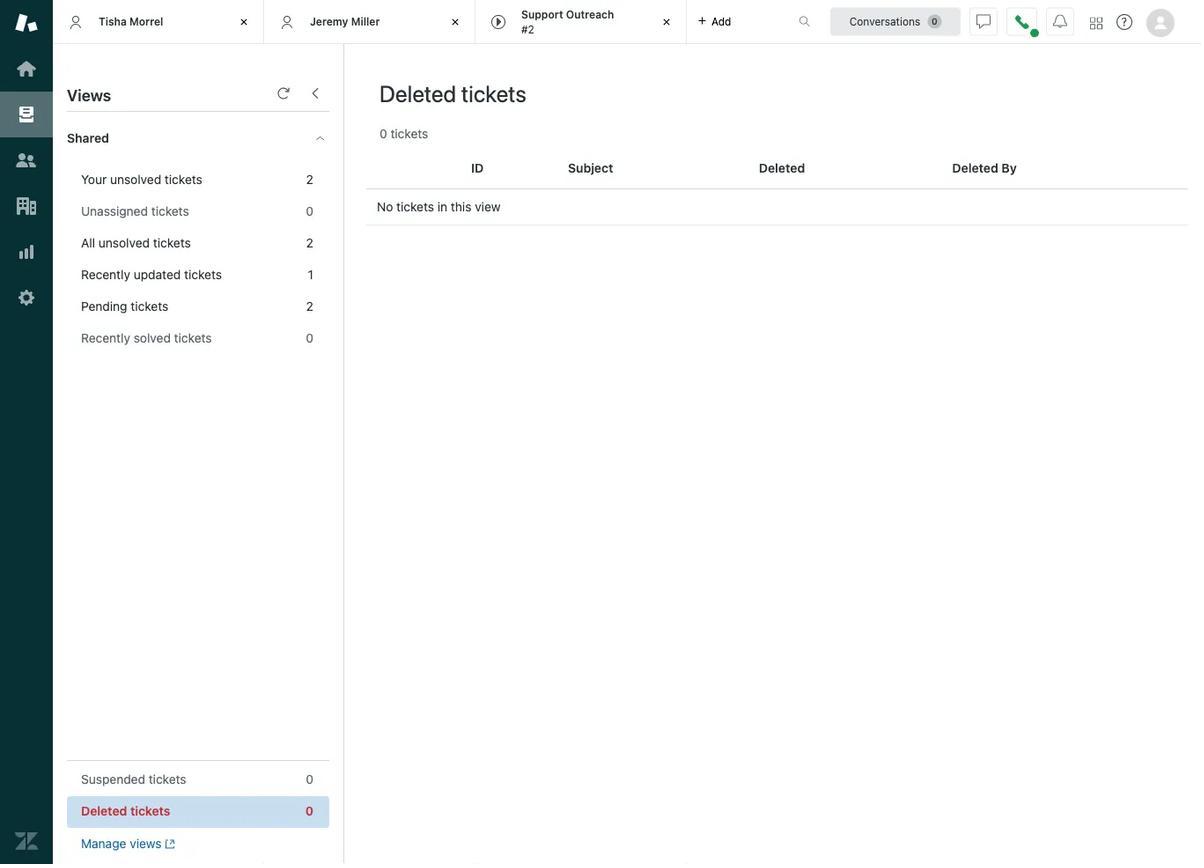Task type: describe. For each thing, give the bounding box(es) containing it.
solved
[[134, 331, 171, 345]]

jeremy
[[310, 15, 348, 28]]

tickets down #2
[[462, 80, 527, 107]]

views
[[67, 85, 111, 104]]

0 for unassigned tickets
[[306, 204, 314, 218]]

tickets down recently updated tickets
[[131, 299, 168, 314]]

manage views link
[[81, 836, 175, 852]]

by
[[1002, 161, 1017, 175]]

tickets up "updated"
[[153, 236, 191, 250]]

zendesk image
[[15, 830, 38, 853]]

subject
[[568, 161, 614, 175]]

manage views
[[81, 836, 162, 851]]

notifications image
[[1054, 15, 1068, 29]]

deleted tickets for 0
[[81, 804, 170, 818]]

0 for recently solved tickets
[[306, 331, 314, 345]]

zendesk support image
[[15, 11, 38, 34]]

your
[[81, 172, 107, 187]]

#2
[[522, 23, 535, 35]]

miller
[[351, 15, 380, 28]]

shared button
[[53, 112, 297, 165]]

manage
[[81, 836, 126, 851]]

morrel
[[130, 15, 163, 28]]

no tickets in this view
[[377, 200, 501, 214]]

tickets left in
[[397, 200, 434, 214]]

recently updated tickets
[[81, 267, 222, 282]]

tabs tab list
[[53, 0, 781, 44]]

close image
[[447, 13, 464, 31]]

updated
[[134, 267, 181, 282]]

pending
[[81, 299, 127, 314]]

add
[[712, 15, 732, 28]]

tickets right solved
[[174, 331, 212, 345]]

recently for recently updated tickets
[[81, 267, 130, 282]]

outreach
[[566, 8, 614, 21]]

unsolved for your
[[110, 172, 161, 187]]

reporting image
[[15, 241, 38, 263]]

tickets right suspended
[[149, 772, 186, 787]]

shared
[[67, 131, 109, 145]]

0 for deleted tickets
[[306, 804, 314, 818]]

organizations image
[[15, 195, 38, 218]]

2 for pending tickets
[[306, 299, 314, 314]]

views
[[130, 836, 162, 851]]

tisha morrel tab
[[53, 0, 264, 44]]

(opens in a new tab) image
[[162, 839, 175, 849]]

add button
[[687, 0, 742, 43]]

unsolved for all
[[99, 236, 150, 250]]

pending tickets
[[81, 299, 168, 314]]

tickets down shared dropdown button on the top of the page
[[165, 172, 202, 187]]



Task type: vqa. For each thing, say whether or not it's contained in the screenshot.
Organizations icon
yes



Task type: locate. For each thing, give the bounding box(es) containing it.
recently solved tickets
[[81, 331, 212, 345]]

2
[[306, 172, 314, 187], [306, 236, 314, 250], [306, 299, 314, 314]]

recently up the pending
[[81, 267, 130, 282]]

unassigned tickets
[[81, 204, 189, 218]]

unsolved up unassigned tickets
[[110, 172, 161, 187]]

0 horizontal spatial deleted tickets
[[81, 804, 170, 818]]

2 up 1
[[306, 236, 314, 250]]

no
[[377, 200, 393, 214]]

0 vertical spatial 2
[[306, 172, 314, 187]]

all unsolved tickets
[[81, 236, 191, 250]]

tickets up views at the left of page
[[130, 804, 170, 818]]

deleted tickets for 0 tickets
[[380, 80, 527, 107]]

conversations button
[[831, 7, 961, 36]]

2 2 from the top
[[306, 236, 314, 250]]

recently down the pending
[[81, 331, 130, 345]]

3 2 from the top
[[306, 299, 314, 314]]

2 vertical spatial 2
[[306, 299, 314, 314]]

recently for recently solved tickets
[[81, 331, 130, 345]]

tab containing support outreach
[[476, 0, 687, 44]]

get started image
[[15, 57, 38, 80]]

tisha morrel
[[99, 15, 163, 28]]

customers image
[[15, 149, 38, 172]]

shared heading
[[53, 112, 344, 165]]

deleted tickets
[[380, 80, 527, 107], [81, 804, 170, 818]]

refresh views pane image
[[277, 86, 291, 100]]

support
[[522, 8, 563, 21]]

0 vertical spatial unsolved
[[110, 172, 161, 187]]

close image
[[235, 13, 253, 31], [658, 13, 676, 31]]

0 for suspended tickets
[[306, 772, 314, 787]]

unsolved down unassigned on the top
[[99, 236, 150, 250]]

0 horizontal spatial close image
[[235, 13, 253, 31]]

2 down collapse views pane image
[[306, 172, 314, 187]]

tisha
[[99, 15, 127, 28]]

in
[[438, 200, 448, 214]]

2 close image from the left
[[658, 13, 676, 31]]

tab
[[476, 0, 687, 44]]

tickets right "updated"
[[184, 267, 222, 282]]

tickets up no in the left top of the page
[[391, 126, 428, 141]]

all
[[81, 236, 95, 250]]

unassigned
[[81, 204, 148, 218]]

zendesk products image
[[1091, 17, 1103, 30]]

deleted by
[[953, 161, 1017, 175]]

id
[[471, 161, 484, 175]]

0
[[380, 126, 387, 141], [306, 204, 314, 218], [306, 331, 314, 345], [306, 772, 314, 787], [306, 804, 314, 818]]

support outreach #2
[[522, 8, 614, 35]]

1 vertical spatial recently
[[81, 331, 130, 345]]

deleted tickets down suspended tickets
[[81, 804, 170, 818]]

1 close image from the left
[[235, 13, 253, 31]]

your unsolved tickets
[[81, 172, 202, 187]]

jeremy miller
[[310, 15, 380, 28]]

get help image
[[1117, 14, 1133, 30]]

this
[[451, 200, 472, 214]]

tickets
[[462, 80, 527, 107], [391, 126, 428, 141], [165, 172, 202, 187], [397, 200, 434, 214], [151, 204, 189, 218], [153, 236, 191, 250], [184, 267, 222, 282], [131, 299, 168, 314], [174, 331, 212, 345], [149, 772, 186, 787], [130, 804, 170, 818]]

deleted tickets up 0 tickets
[[380, 80, 527, 107]]

1
[[308, 267, 314, 282]]

view
[[475, 200, 501, 214]]

recently
[[81, 267, 130, 282], [81, 331, 130, 345]]

main element
[[0, 0, 53, 864]]

2 recently from the top
[[81, 331, 130, 345]]

unsolved
[[110, 172, 161, 187], [99, 236, 150, 250]]

admin image
[[15, 286, 38, 309]]

button displays agent's chat status as invisible. image
[[977, 15, 991, 29]]

1 recently from the top
[[81, 267, 130, 282]]

views image
[[15, 103, 38, 126]]

0 vertical spatial deleted tickets
[[380, 80, 527, 107]]

1 horizontal spatial close image
[[658, 13, 676, 31]]

0 tickets
[[380, 126, 428, 141]]

1 vertical spatial deleted tickets
[[81, 804, 170, 818]]

collapse views pane image
[[308, 86, 322, 100]]

conversations
[[850, 15, 921, 28]]

tickets down "your unsolved tickets"
[[151, 204, 189, 218]]

close image left jeremy
[[235, 13, 253, 31]]

0 vertical spatial recently
[[81, 267, 130, 282]]

2 down 1
[[306, 299, 314, 314]]

1 vertical spatial 2
[[306, 236, 314, 250]]

2 for all unsolved tickets
[[306, 236, 314, 250]]

suspended
[[81, 772, 145, 787]]

close image inside tisha morrel tab
[[235, 13, 253, 31]]

suspended tickets
[[81, 772, 186, 787]]

1 vertical spatial unsolved
[[99, 236, 150, 250]]

1 horizontal spatial deleted tickets
[[380, 80, 527, 107]]

deleted
[[380, 80, 457, 107], [759, 161, 805, 175], [953, 161, 999, 175], [81, 804, 127, 818]]

close image left add dropdown button
[[658, 13, 676, 31]]

2 for your unsolved tickets
[[306, 172, 314, 187]]

1 2 from the top
[[306, 172, 314, 187]]

jeremy miller tab
[[264, 0, 476, 44]]



